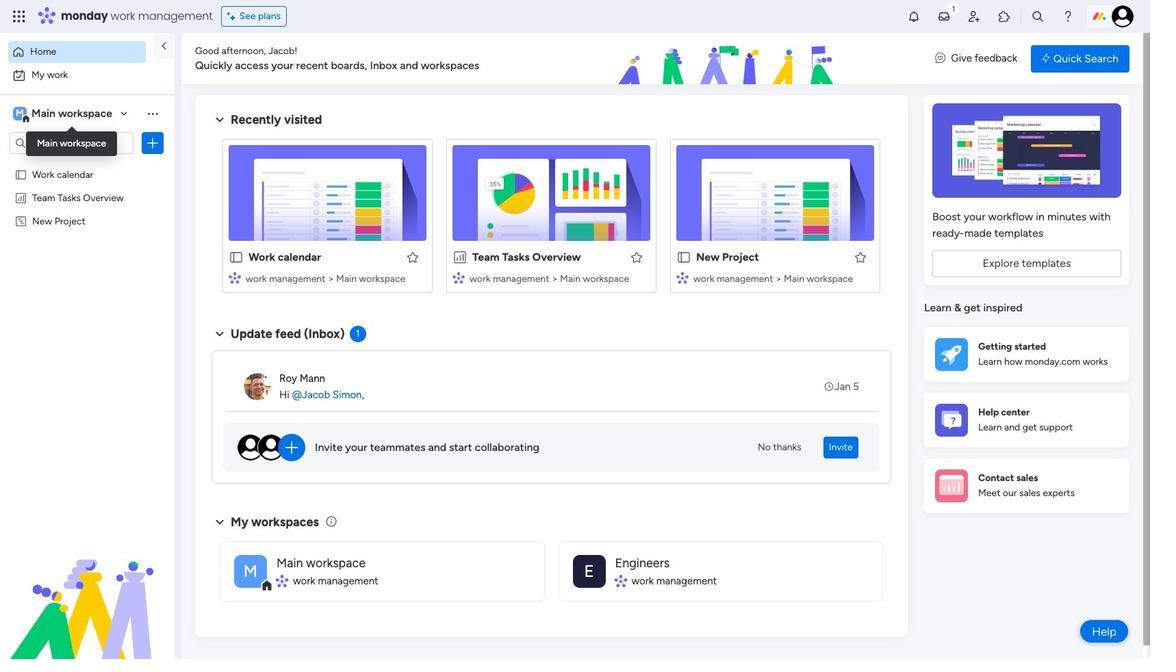 Task type: vqa. For each thing, say whether or not it's contained in the screenshot.
v2 star 2 icon
no



Task type: describe. For each thing, give the bounding box(es) containing it.
v2 user feedback image
[[935, 51, 946, 66]]

1 element
[[350, 326, 366, 342]]

public dashboard image
[[452, 250, 468, 265]]

invite members image
[[967, 10, 981, 23]]

getting started element
[[924, 327, 1130, 382]]

update feed image
[[937, 10, 951, 23]]

search everything image
[[1031, 10, 1045, 23]]

2 vertical spatial option
[[0, 162, 175, 165]]

roy mann image
[[244, 373, 271, 400]]

Search in workspace field
[[29, 135, 114, 151]]

close my workspaces image
[[212, 514, 228, 530]]

quick search results list box
[[212, 128, 891, 309]]

monday marketplace image
[[997, 10, 1011, 23]]

0 horizontal spatial lottie animation element
[[0, 521, 175, 659]]

1 horizontal spatial lottie animation image
[[537, 33, 922, 85]]

public board image for first the 'add to favorites' image from right
[[676, 250, 691, 265]]

help center element
[[924, 393, 1130, 447]]

3 add to favorites image from the left
[[854, 250, 867, 264]]

close update feed (inbox) image
[[212, 326, 228, 342]]

0 horizontal spatial lottie animation image
[[0, 521, 175, 659]]

workspace selection element
[[13, 105, 114, 123]]



Task type: locate. For each thing, give the bounding box(es) containing it.
1 workspace image from the left
[[234, 555, 267, 588]]

option
[[8, 41, 146, 63], [8, 64, 166, 86], [0, 162, 175, 165]]

1 image
[[947, 1, 960, 16]]

1 vertical spatial lottie animation element
[[0, 521, 175, 659]]

workspace options image
[[146, 107, 159, 120]]

0 vertical spatial lottie animation image
[[537, 33, 922, 85]]

0 vertical spatial option
[[8, 41, 146, 63]]

close recently visited image
[[212, 112, 228, 128]]

public board image for third the 'add to favorites' image from the right
[[229, 250, 244, 265]]

contact sales element
[[924, 458, 1130, 513]]

workspace image
[[13, 106, 27, 121]]

1 horizontal spatial public board image
[[676, 250, 691, 265]]

1 vertical spatial lottie animation image
[[0, 521, 175, 659]]

1 horizontal spatial lottie animation element
[[537, 33, 922, 85]]

lottie animation element
[[537, 33, 922, 85], [0, 521, 175, 659]]

see plans image
[[227, 9, 239, 24]]

1 public board image from the left
[[229, 250, 244, 265]]

add to favorites image
[[406, 250, 420, 264], [630, 250, 643, 264], [854, 250, 867, 264]]

lottie animation image
[[537, 33, 922, 85], [0, 521, 175, 659]]

0 horizontal spatial add to favorites image
[[406, 250, 420, 264]]

public board image
[[229, 250, 244, 265], [676, 250, 691, 265]]

0 vertical spatial lottie animation element
[[537, 33, 922, 85]]

2 workspace image from the left
[[573, 555, 605, 588]]

1 horizontal spatial workspace image
[[573, 555, 605, 588]]

1 horizontal spatial add to favorites image
[[630, 250, 643, 264]]

public dashboard image
[[14, 191, 27, 204]]

public board image
[[14, 168, 27, 181]]

v2 bolt switch image
[[1042, 51, 1050, 66]]

jacob simon image
[[1112, 5, 1134, 27]]

list box
[[0, 160, 175, 417]]

1 add to favorites image from the left
[[406, 250, 420, 264]]

notifications image
[[907, 10, 921, 23]]

2 public board image from the left
[[676, 250, 691, 265]]

templates image image
[[936, 103, 1117, 198]]

options image
[[146, 136, 159, 150]]

select product image
[[12, 10, 26, 23]]

0 horizontal spatial public board image
[[229, 250, 244, 265]]

workspace image
[[234, 555, 267, 588], [573, 555, 605, 588]]

help image
[[1061, 10, 1075, 23]]

1 vertical spatial option
[[8, 64, 166, 86]]

2 horizontal spatial add to favorites image
[[854, 250, 867, 264]]

0 horizontal spatial workspace image
[[234, 555, 267, 588]]

2 add to favorites image from the left
[[630, 250, 643, 264]]



